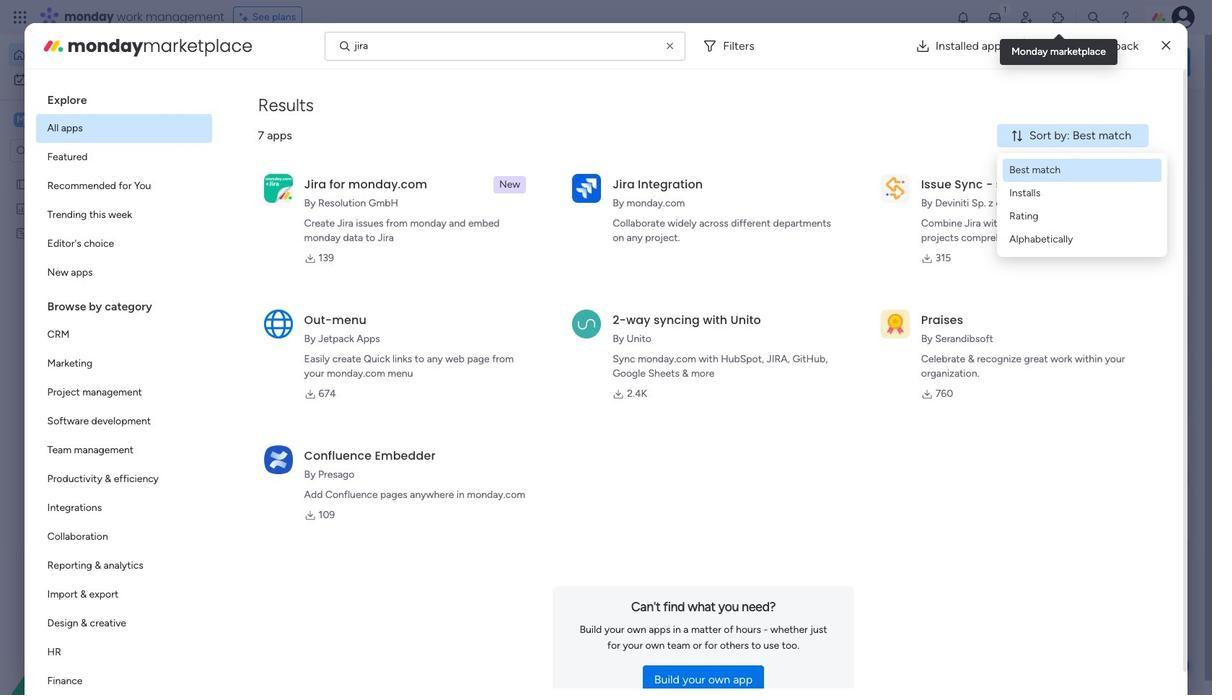 Task type: describe. For each thing, give the bounding box(es) containing it.
dapulse x slim image
[[1162, 37, 1171, 54]]

1 horizontal spatial lottie animation image
[[566, 35, 972, 89]]

monday marketplace image
[[1052, 10, 1066, 25]]

1 image
[[999, 1, 1012, 17]]

Search in workspace field
[[30, 143, 121, 159]]

help image
[[1119, 10, 1133, 25]]

1 element
[[369, 344, 386, 361]]

v2 bolt switch image
[[1099, 54, 1107, 70]]

2 heading from the top
[[36, 287, 212, 320]]

monday marketplace image
[[42, 34, 65, 57]]

quick search results list box
[[223, 135, 940, 326]]

notifications image
[[956, 10, 971, 25]]

v2 user feedback image
[[986, 54, 997, 70]]

help center element
[[974, 414, 1191, 472]]

getting started element
[[974, 345, 1191, 402]]

1 heading from the top
[[36, 81, 212, 114]]

search everything image
[[1087, 10, 1101, 25]]



Task type: vqa. For each thing, say whether or not it's contained in the screenshot.
the bottom heading
yes



Task type: locate. For each thing, give the bounding box(es) containing it.
see plans image
[[239, 9, 252, 25]]

contact sales element
[[974, 483, 1191, 541]]

update feed image
[[988, 10, 1002, 25]]

templates image image
[[987, 109, 1178, 209]]

lottie animation element
[[566, 35, 972, 89], [0, 549, 184, 695]]

0 horizontal spatial lottie animation element
[[0, 549, 184, 695]]

workspace image
[[604, 585, 638, 620]]

workspace selection element
[[14, 111, 121, 130]]

1 vertical spatial lottie animation element
[[0, 549, 184, 695]]

1 vertical spatial lottie animation image
[[0, 549, 184, 695]]

1 horizontal spatial lottie animation element
[[566, 35, 972, 89]]

invite members image
[[1020, 10, 1034, 25]]

public board image
[[15, 177, 29, 191]]

heading
[[36, 81, 212, 114], [36, 287, 212, 320]]

lottie animation image
[[566, 35, 972, 89], [0, 549, 184, 695]]

menu menu
[[1003, 159, 1162, 251]]

public dashboard image
[[15, 201, 29, 215]]

0 vertical spatial heading
[[36, 81, 212, 114]]

select product image
[[13, 10, 27, 25]]

component image
[[648, 606, 661, 619]]

list box
[[36, 81, 212, 695], [0, 169, 184, 440]]

jacob simon image
[[1172, 6, 1195, 29]]

option
[[9, 43, 175, 66], [9, 68, 175, 91], [36, 114, 212, 143], [36, 143, 212, 172], [0, 171, 184, 174], [36, 172, 212, 201], [36, 201, 212, 230], [36, 230, 212, 258], [36, 258, 212, 287], [36, 320, 212, 349], [36, 349, 212, 378], [36, 378, 212, 407], [36, 407, 212, 436], [36, 436, 212, 465], [36, 465, 212, 494], [36, 494, 212, 523], [36, 523, 212, 551], [36, 551, 212, 580], [36, 580, 212, 609], [36, 609, 212, 638], [36, 638, 212, 667], [36, 667, 212, 695]]

1 vertical spatial heading
[[36, 287, 212, 320]]

0 vertical spatial lottie animation element
[[566, 35, 972, 89]]

0 horizontal spatial lottie animation image
[[0, 549, 184, 695]]

workspace image
[[14, 112, 28, 128]]

app logo image
[[264, 174, 293, 203], [572, 174, 601, 203], [881, 174, 910, 203], [264, 309, 293, 338], [572, 309, 601, 338], [881, 309, 910, 338], [264, 445, 293, 474]]

0 vertical spatial lottie animation image
[[566, 35, 972, 89]]



